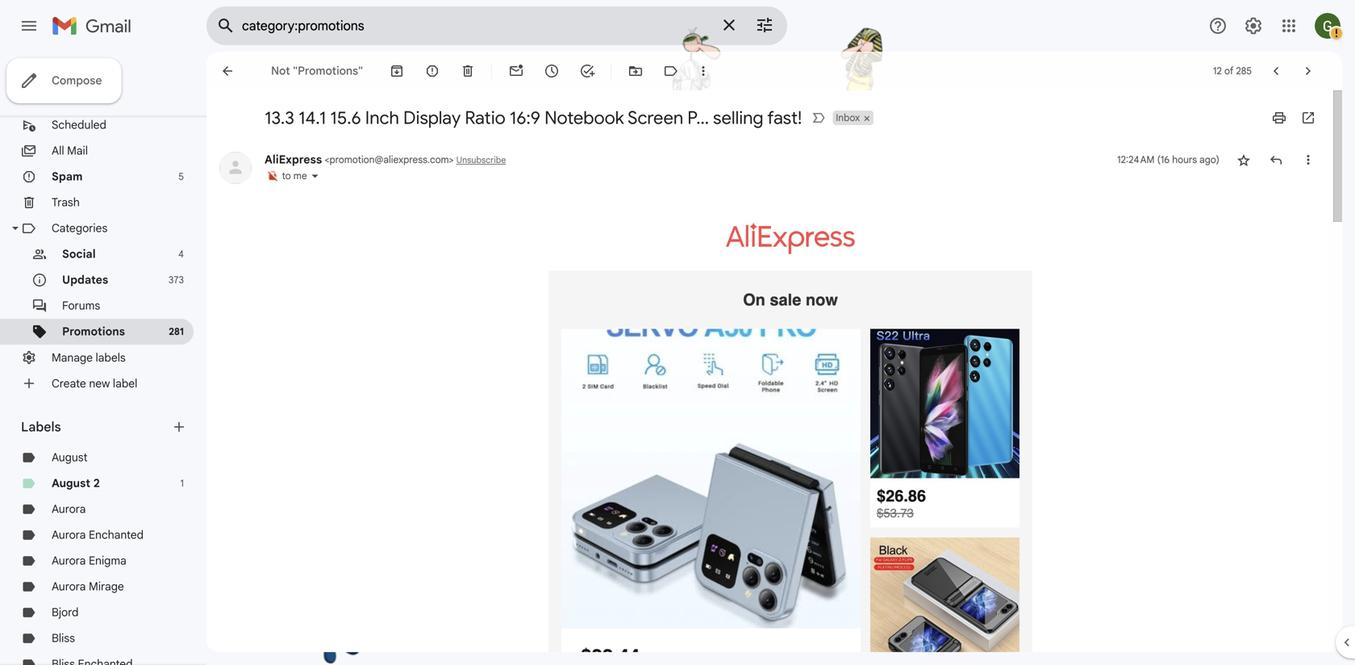 Task type: vqa. For each thing, say whether or not it's contained in the screenshot.
1st dazzle from the top of the Labels navigation
no



Task type: describe. For each thing, give the bounding box(es) containing it.
mail
[[67, 144, 88, 158]]

aliexpress
[[265, 153, 322, 167]]

sale
[[770, 291, 802, 309]]

clear search image
[[714, 9, 746, 41]]

aliexpress cell
[[265, 153, 457, 167]]

spam link
[[52, 169, 83, 184]]

labels
[[96, 350, 126, 365]]

spam
[[52, 169, 83, 184]]

labels navigation
[[0, 0, 207, 665]]

forums link
[[62, 299, 100, 313]]

"promotions"
[[293, 64, 363, 78]]

on sale now
[[743, 291, 839, 309]]

labels heading
[[21, 419, 171, 435]]

aurora enigma
[[52, 554, 127, 568]]

compose button
[[6, 58, 121, 103]]

p...
[[688, 107, 709, 129]]

newer image
[[1269, 63, 1285, 79]]

inbox button
[[833, 111, 862, 125]]

373
[[169, 274, 184, 286]]

aurora for aurora enigma
[[52, 554, 86, 568]]

label
[[113, 376, 137, 390]]

16:9
[[510, 107, 541, 129]]

social
[[62, 247, 96, 261]]

august 2 link
[[52, 476, 100, 490]]

manage labels link
[[52, 350, 126, 365]]

august link
[[52, 450, 88, 465]]

mirage
[[89, 580, 124, 594]]

fast!
[[768, 107, 803, 129]]

285
[[1237, 65, 1253, 77]]

enchanted
[[89, 528, 144, 542]]

not "promotions" button
[[265, 56, 370, 86]]

14.1
[[299, 107, 326, 129]]

forums
[[62, 299, 100, 313]]

12
[[1214, 65, 1223, 77]]

show details image
[[310, 171, 320, 181]]

$26.86 $53.73
[[877, 487, 927, 520]]

<
[[325, 154, 330, 166]]

updates link
[[62, 273, 108, 287]]

unsubscribe
[[457, 155, 506, 165]]

create new label link
[[52, 376, 137, 390]]

me
[[294, 170, 307, 182]]

to me
[[282, 170, 307, 182]]

12 of 285
[[1214, 65, 1253, 77]]

august for the august link
[[52, 450, 88, 465]]

not starred image
[[1237, 152, 1253, 168]]

aurora for aurora link
[[52, 502, 86, 516]]

social link
[[62, 247, 96, 261]]

not
[[271, 64, 290, 78]]

to
[[282, 170, 291, 182]]

enigma
[[89, 554, 127, 568]]

trash link
[[52, 195, 80, 209]]

>
[[449, 154, 454, 166]]

display
[[404, 107, 461, 129]]

aurora for aurora enchanted
[[52, 528, 86, 542]]

promotion@aliexpress.com
[[330, 154, 449, 166]]

not "promotions"
[[271, 64, 363, 78]]

Search mail text field
[[242, 18, 710, 34]]

aurora enchanted
[[52, 528, 144, 542]]

$53.73
[[877, 506, 914, 520]]

aurora enchanted link
[[52, 528, 144, 542]]

create
[[52, 376, 86, 390]]

2
[[93, 476, 100, 490]]

search mail image
[[211, 11, 241, 40]]

archive image
[[389, 63, 405, 79]]

(16
[[1158, 154, 1170, 166]]

aurora link
[[52, 502, 86, 516]]



Task type: locate. For each thing, give the bounding box(es) containing it.
all
[[52, 144, 64, 158]]

manage labels
[[52, 350, 126, 365]]

labels
[[21, 419, 61, 435]]

15.6
[[330, 107, 361, 129]]

1 august from the top
[[52, 450, 88, 465]]

gmail image
[[52, 10, 140, 42]]

inch
[[365, 107, 400, 129]]

bjord
[[52, 605, 79, 619]]

aliexpress < promotion@aliexpress.com > unsubscribe
[[265, 153, 506, 167]]

2 aurora from the top
[[52, 528, 86, 542]]

aliyun.com did not encrypt this message image
[[265, 167, 279, 182]]

aurora
[[52, 502, 86, 516], [52, 528, 86, 542], [52, 554, 86, 568], [52, 580, 86, 594]]

labels image
[[663, 63, 680, 79]]

settings image
[[1245, 16, 1264, 36]]

older image
[[1301, 63, 1317, 79]]

aurora up bjord link
[[52, 580, 86, 594]]

aliexpress image
[[726, 222, 856, 255]]

bliss link
[[52, 631, 75, 645]]

13.3 14.1 15.6 inch display ratio 16:9 notebook screen p... selling fast!
[[265, 107, 803, 129]]

inbox
[[836, 112, 861, 124]]

august
[[52, 450, 88, 465], [52, 476, 90, 490]]

all mail
[[52, 144, 88, 158]]

None search field
[[207, 6, 788, 45]]

aurora down august 2 link
[[52, 502, 86, 516]]

august 2
[[52, 476, 100, 490]]

12:24 am (16 hours ago)
[[1118, 154, 1220, 166]]

12:24 am (16 hours ago) cell
[[1118, 152, 1220, 168]]

advanced search options image
[[749, 9, 781, 41]]

more image
[[696, 63, 712, 79]]

bliss
[[52, 631, 75, 645]]

4 aurora from the top
[[52, 580, 86, 594]]

281
[[169, 326, 184, 338]]

screen
[[628, 107, 684, 129]]

new
[[89, 376, 110, 390]]

1
[[180, 477, 184, 490]]

3 aurora from the top
[[52, 554, 86, 568]]

all mail link
[[52, 144, 88, 158]]

hours
[[1173, 154, 1198, 166]]

now
[[806, 291, 839, 309]]

ago)
[[1200, 154, 1220, 166]]

5
[[179, 171, 184, 183]]

report spam image
[[425, 63, 441, 79]]

bjord link
[[52, 605, 79, 619]]

scheduled link
[[52, 118, 106, 132]]

0 vertical spatial august
[[52, 450, 88, 465]]

create new label
[[52, 376, 137, 390]]

selling
[[714, 107, 764, 129]]

notebook
[[545, 107, 624, 129]]

ratio
[[465, 107, 506, 129]]

categories link
[[52, 221, 108, 235]]

categories
[[52, 221, 108, 235]]

aurora for aurora mirage
[[52, 580, 86, 594]]

august up august 2 link
[[52, 450, 88, 465]]

2 august from the top
[[52, 476, 90, 490]]

12:24 am
[[1118, 154, 1155, 166]]

aurora enigma link
[[52, 554, 127, 568]]

scheduled
[[52, 118, 106, 132]]

aurora mirage
[[52, 580, 124, 594]]

add to tasks image
[[580, 63, 596, 79]]

of
[[1225, 65, 1234, 77]]

1 vertical spatial august
[[52, 476, 90, 490]]

$26.86
[[877, 487, 927, 505]]

main menu image
[[19, 16, 39, 36]]

updates
[[62, 273, 108, 287]]

4
[[178, 248, 184, 260]]

move to image
[[628, 63, 644, 79]]

Not starred checkbox
[[1237, 152, 1253, 168]]

.
[[871, 527, 873, 536]]

promotions
[[62, 324, 125, 339]]

on
[[743, 291, 766, 309]]

manage
[[52, 350, 93, 365]]

1 aurora from the top
[[52, 502, 86, 516]]

aurora down aurora link
[[52, 528, 86, 542]]

compose
[[52, 73, 102, 88]]

13.3
[[265, 107, 295, 129]]

aurora mirage link
[[52, 580, 124, 594]]

back to search results image
[[220, 63, 236, 79]]

august left 2
[[52, 476, 90, 490]]

support image
[[1209, 16, 1228, 36]]

delete image
[[460, 63, 476, 79]]

promotions link
[[62, 324, 125, 339]]

snooze image
[[544, 63, 560, 79]]

unsubscribe link
[[457, 155, 506, 165]]

august for august 2
[[52, 476, 90, 490]]

aurora up aurora mirage
[[52, 554, 86, 568]]

trash
[[52, 195, 80, 209]]



